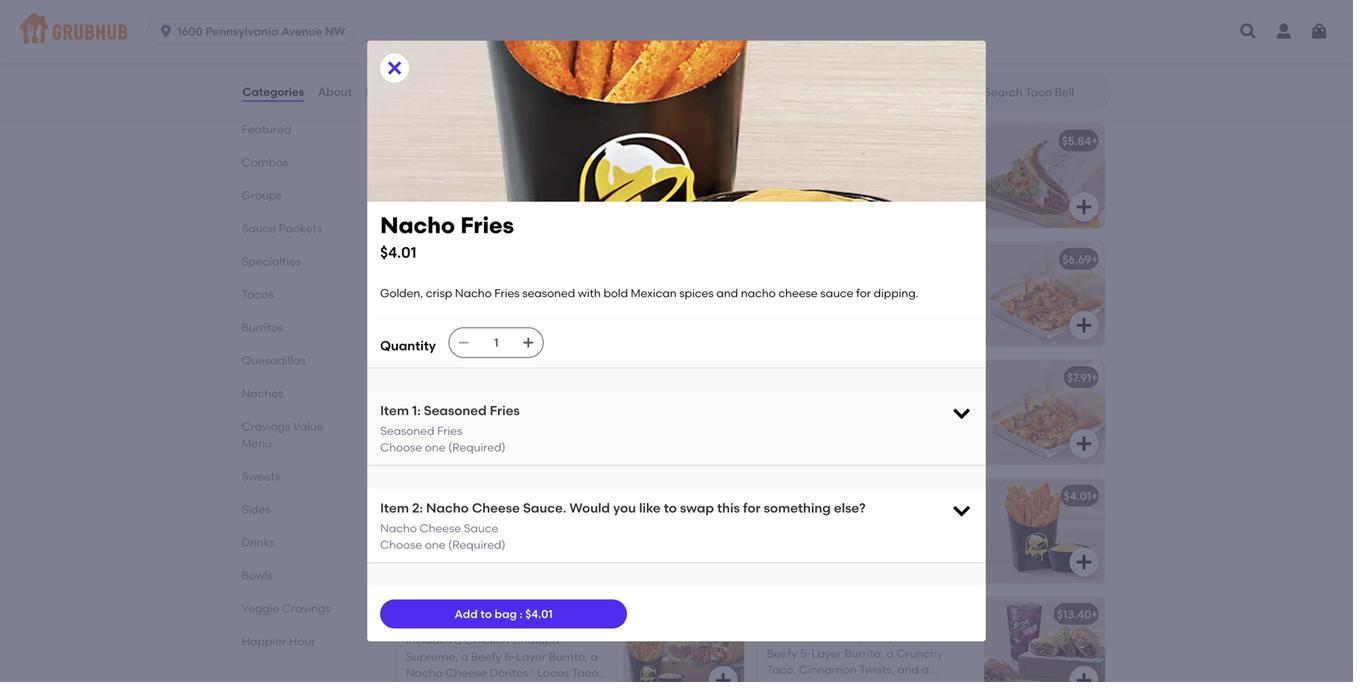 Task type: locate. For each thing, give the bounding box(es) containing it.
one inside item 1: seasoned fries seasoned fries choose one (required)
[[425, 440, 446, 454]]

and inside includes a chalupa supreme, a beefy 5-layer burrito, a crunchy taco, cinnamon twists, and a medium fountain drink.
[[897, 663, 919, 677]]

and
[[512, 206, 533, 220], [717, 286, 738, 300], [511, 512, 532, 526], [905, 528, 927, 542], [897, 663, 919, 677]]

mexican
[[631, 286, 677, 300], [820, 528, 866, 542]]

1 horizontal spatial decker®
[[809, 134, 854, 148]]

2 horizontal spatial $4.01
[[1064, 489, 1091, 503]]

to left dip.
[[484, 528, 495, 542]]

1:
[[412, 403, 421, 418]]

2 decker® from the left
[[809, 134, 854, 148]]

cheese for grilled cheese nacho fries - beef, spicy
[[806, 252, 848, 266]]

happier hour
[[242, 635, 315, 648]]

0 horizontal spatial decker®
[[448, 134, 494, 148]]

0 vertical spatial $4.01
[[380, 244, 417, 261]]

nacho inside crispy nacho fries and nacho cheese sauce to dip.
[[443, 512, 480, 526]]

item inside 'item 2: nacho cheese sauce. would you like to swap this for something else? nacho cheese sauce choose one (required)'
[[380, 500, 409, 516]]

nacho down 2:
[[380, 522, 417, 535]]

1 horizontal spatial crisp
[[813, 512, 839, 526]]

a down crunchy on the bottom
[[922, 663, 929, 677]]

choose down crispy
[[380, 538, 422, 552]]

cravings down seller
[[446, 611, 496, 625]]

2 item from the top
[[380, 500, 409, 516]]

item left 2:
[[380, 500, 409, 516]]

1 vertical spatial item
[[380, 500, 409, 516]]

double
[[406, 134, 445, 148], [767, 134, 806, 148]]

svg image
[[1239, 22, 1258, 41], [1310, 22, 1329, 41], [385, 58, 404, 78], [714, 316, 733, 335], [1075, 316, 1094, 335], [522, 336, 535, 349], [951, 499, 973, 522], [714, 552, 733, 572], [1075, 552, 1094, 572], [714, 671, 733, 682], [1075, 671, 1094, 682]]

1 taco from the left
[[496, 134, 523, 148]]

deluxe
[[406, 611, 444, 625]]

1600
[[177, 25, 203, 38]]

includes a chalupa supreme, a beefy 5-layer burrito, a crunchy taco, cinnamon twists, and a medium fountain drink.
[[767, 630, 943, 682]]

2 $7.91 from the left
[[1067, 371, 1091, 385]]

fountain
[[815, 679, 861, 682]]

grilled cheese nacho fries - steak, spicy image
[[984, 360, 1105, 465]]

$4.01 inside 'nacho fries $4.01'
[[380, 244, 417, 261]]

large nacho fries
[[406, 489, 507, 503]]

0 vertical spatial seasoned
[[535, 189, 588, 203]]

cravings up menu
[[242, 420, 290, 433]]

beef,
[[406, 206, 433, 220]]

svg image up $4.01 +
[[1075, 434, 1094, 453]]

nacho down the large nacho fries
[[443, 512, 480, 526]]

something
[[764, 500, 831, 516]]

$7.91
[[706, 371, 731, 385], [1067, 371, 1091, 385]]

dipping. down grilled cheese nacho fries - beef, spicy
[[874, 286, 919, 300]]

0 horizontal spatial nacho
[[535, 512, 570, 526]]

filled
[[481, 189, 507, 203]]

sauce
[[242, 222, 276, 235], [464, 522, 498, 535]]

crisp down 'nacho fries $4.01'
[[426, 286, 452, 300]]

spicy
[[957, 252, 987, 266], [964, 371, 995, 385]]

1 vertical spatial nacho
[[535, 512, 570, 526]]

2 one from the top
[[425, 538, 446, 552]]

bag
[[495, 607, 517, 621]]

deluxe cravings box
[[406, 611, 519, 625]]

sweets
[[242, 470, 280, 483]]

chalupa
[[825, 630, 873, 644]]

1 vertical spatial choose
[[380, 538, 422, 552]]

cheese
[[779, 286, 818, 300], [406, 528, 445, 542], [767, 545, 806, 558]]

1 vertical spatial sauce
[[448, 528, 481, 542]]

a inside the a warm flour tortilla layered with refried beans wrapped around a crunchy taco filled with seasoned beef, crispy lettuce and shredded cheddar cheese.
[[575, 173, 583, 187]]

cravings up hour
[[282, 602, 331, 615]]

crisp down nacho fries
[[813, 512, 839, 526]]

sauce down else?
[[809, 545, 842, 558]]

nacho left beef,
[[851, 252, 888, 266]]

taco
[[496, 134, 523, 148], [857, 134, 884, 148]]

crisp inside golden, crisp nacho fries seasoned with bold mexican spices and nacho cheese sauce for dipping.
[[813, 512, 839, 526]]

nacho fries image
[[984, 478, 1105, 583]]

cheese.
[[456, 222, 498, 236]]

grilled inside button
[[406, 252, 443, 266]]

item inside item 1: seasoned fries seasoned fries choose one (required)
[[380, 403, 409, 418]]

1 horizontal spatial golden,
[[767, 512, 810, 526]]

best seller
[[416, 591, 465, 603]]

0 horizontal spatial taco
[[496, 134, 523, 148]]

2 vertical spatial $4.01
[[525, 607, 553, 621]]

0 vertical spatial mexican
[[631, 286, 677, 300]]

Search Taco Bell search field
[[983, 85, 1106, 100]]

and inside the a warm flour tortilla layered with refried beans wrapped around a crunchy taco filled with seasoned beef, crispy lettuce and shredded cheddar cheese.
[[512, 206, 533, 220]]

golden, crisp nacho fries seasoned with bold mexican spices and nacho cheese sauce for dipping.
[[380, 286, 919, 300], [767, 512, 965, 558]]

one down crispy
[[425, 538, 446, 552]]

- for beef,
[[919, 252, 924, 266]]

1 vertical spatial golden,
[[767, 512, 810, 526]]

sauce down the groups
[[242, 222, 276, 235]]

nacho down cheese.
[[490, 252, 527, 266]]

$5.84
[[1062, 134, 1091, 148]]

dipping. inside golden, crisp nacho fries seasoned with bold mexican spices and nacho cheese sauce for dipping.
[[862, 545, 907, 558]]

2 $7.91 + from the left
[[1067, 371, 1098, 385]]

1 vertical spatial cheese
[[406, 528, 445, 542]]

- left beef,
[[919, 252, 924, 266]]

nacho right this
[[767, 489, 804, 503]]

choose down 1:
[[380, 440, 422, 454]]

to
[[664, 500, 677, 516], [484, 528, 495, 542], [480, 607, 492, 621]]

golden, crisp nacho fries seasoned with bold mexican spices and nacho cheese sauce for dipping. down nacho fries
[[767, 512, 965, 558]]

0 vertical spatial one
[[425, 440, 446, 454]]

fries up the large nacho fries
[[437, 424, 462, 438]]

$4.86
[[701, 134, 731, 148]]

1 vertical spatial crisp
[[813, 512, 839, 526]]

0 horizontal spatial sauce
[[242, 222, 276, 235]]

cravings inside cravings value menu
[[242, 420, 290, 433]]

0 vertical spatial for
[[856, 286, 871, 300]]

sauce inside crispy nacho fries and nacho cheese sauce to dip.
[[448, 528, 481, 542]]

grilled cheese nacho fries - steak, spicy
[[767, 371, 995, 385]]

groups
[[242, 188, 282, 202]]

golden, crisp nacho fries seasoned with bold mexican spices and nacho cheese sauce for dipping. down beef
[[380, 286, 919, 300]]

featured up double decker® taco
[[393, 85, 470, 106]]

1 double from the left
[[406, 134, 445, 148]]

seasoned down 1:
[[380, 424, 435, 438]]

0 vertical spatial bold
[[604, 286, 628, 300]]

lettuce
[[471, 206, 509, 220]]

1 item from the top
[[380, 403, 409, 418]]

$7.91 + for grilled cheese nacho fries - steak
[[706, 371, 737, 385]]

0 horizontal spatial spices
[[680, 286, 714, 300]]

double up warm on the top left of page
[[406, 134, 445, 148]]

hour
[[289, 635, 315, 648]]

1 one from the top
[[425, 440, 446, 454]]

sauce
[[821, 286, 854, 300], [448, 528, 481, 542], [809, 545, 842, 558]]

2 (required) from the top
[[448, 538, 506, 552]]

to left bag
[[480, 607, 492, 621]]

0 horizontal spatial double
[[406, 134, 445, 148]]

2 choose from the top
[[380, 538, 422, 552]]

+
[[731, 134, 737, 148], [1091, 134, 1098, 148], [1091, 252, 1098, 266], [731, 371, 737, 385], [1091, 371, 1098, 385], [731, 489, 737, 503], [1091, 489, 1098, 503], [1091, 608, 1098, 621]]

golden, down nacho fries
[[767, 512, 810, 526]]

for
[[856, 286, 871, 300], [743, 500, 761, 516], [845, 545, 859, 558]]

0 vertical spatial to
[[664, 500, 677, 516]]

for down grilled cheese nacho fries - beef, spicy
[[856, 286, 871, 300]]

1 horizontal spatial sauce
[[464, 522, 498, 535]]

featured up combos
[[242, 122, 291, 136]]

0 vertical spatial sauce
[[821, 286, 854, 300]]

cravings for deluxe
[[446, 611, 496, 625]]

1 $7.91 + from the left
[[706, 371, 737, 385]]

cheese inside crispy nacho fries and nacho cheese sauce to dip.
[[406, 528, 445, 542]]

to right like
[[664, 500, 677, 516]]

1 horizontal spatial $4.01
[[525, 607, 553, 621]]

1 vertical spatial for
[[743, 500, 761, 516]]

golden, up quantity
[[380, 286, 423, 300]]

one
[[425, 440, 446, 454], [425, 538, 446, 552]]

sauce inside 'item 2: nacho cheese sauce. would you like to swap this for something else? nacho cheese sauce choose one (required)'
[[464, 522, 498, 535]]

1 vertical spatial sauce
[[464, 522, 498, 535]]

fries down filled
[[461, 212, 514, 239]]

cheese inside button
[[446, 252, 487, 266]]

(required) down the large nacho fries
[[448, 538, 506, 552]]

about button
[[317, 63, 353, 121]]

value
[[293, 420, 323, 433]]

sauce down grilled cheese nacho fries - beef, spicy
[[821, 286, 854, 300]]

1 vertical spatial spicy
[[964, 371, 995, 385]]

seasoned right 1:
[[424, 403, 487, 418]]

golden,
[[380, 286, 423, 300], [767, 512, 810, 526]]

1 horizontal spatial mexican
[[820, 528, 866, 542]]

item left 1:
[[380, 403, 409, 418]]

$7.91 for grilled cheese nacho fries - steak, spicy
[[1067, 371, 1091, 385]]

warm
[[417, 157, 448, 170]]

1 horizontal spatial double
[[767, 134, 806, 148]]

for right this
[[743, 500, 761, 516]]

fries down grilled cheese nacho fries - steak
[[490, 403, 520, 418]]

specialties
[[242, 255, 301, 268]]

1 vertical spatial one
[[425, 538, 446, 552]]

1 vertical spatial (required)
[[448, 538, 506, 552]]

(required) inside item 1: seasoned fries seasoned fries choose one (required)
[[448, 440, 506, 454]]

grilled cheese nacho fries - beef button
[[396, 242, 744, 346]]

1 vertical spatial bold
[[792, 528, 817, 542]]

1 vertical spatial mexican
[[820, 528, 866, 542]]

for down else?
[[845, 545, 859, 558]]

1 choose from the top
[[380, 440, 422, 454]]

seasoned
[[424, 403, 487, 418], [380, 424, 435, 438]]

a
[[406, 157, 414, 170]]

- left beef
[[559, 252, 563, 266]]

- inside button
[[559, 252, 563, 266]]

1 vertical spatial seasoned
[[522, 286, 575, 300]]

0 vertical spatial item
[[380, 403, 409, 418]]

2:
[[412, 500, 423, 516]]

a right around
[[575, 173, 583, 187]]

(required) inside 'item 2: nacho cheese sauce. would you like to swap this for something else? nacho cheese sauce choose one (required)'
[[448, 538, 506, 552]]

with
[[560, 157, 582, 170], [510, 189, 533, 203], [578, 286, 601, 300], [767, 528, 790, 542]]

$5.23 +
[[702, 489, 737, 503]]

double for double decker® taco supreme®
[[767, 134, 806, 148]]

this
[[717, 500, 740, 516]]

+ for double decker® taco
[[731, 134, 737, 148]]

decker® for double decker® taco supreme®
[[809, 134, 854, 148]]

cheese for grilled cheese nacho fries - steak
[[446, 371, 487, 385]]

double decker® taco image
[[623, 123, 744, 228]]

nachos
[[242, 387, 284, 400]]

1 $7.91 from the left
[[706, 371, 731, 385]]

like
[[639, 500, 661, 516]]

item for item 1: seasoned fries
[[380, 403, 409, 418]]

+ for double decker® taco supreme®
[[1091, 134, 1098, 148]]

svg image up $6.69 +
[[1075, 197, 1094, 217]]

1 vertical spatial to
[[484, 528, 495, 542]]

cheese for grilled cheese nacho fries - steak, spicy
[[806, 371, 848, 385]]

0 vertical spatial golden, crisp nacho fries seasoned with bold mexican spices and nacho cheese sauce for dipping.
[[380, 286, 919, 300]]

fries left beef
[[530, 252, 556, 266]]

cheddar
[[406, 222, 453, 236]]

sauce down the large nacho fries
[[448, 528, 481, 542]]

0 vertical spatial (required)
[[448, 440, 506, 454]]

taco left supreme® in the right top of the page
[[857, 134, 884, 148]]

0 horizontal spatial $7.91
[[706, 371, 731, 385]]

cravings
[[242, 420, 290, 433], [282, 602, 331, 615], [446, 611, 496, 625]]

with down beef
[[578, 286, 601, 300]]

golden, inside golden, crisp nacho fries seasoned with bold mexican spices and nacho cheese sauce for dipping.
[[767, 512, 810, 526]]

0 vertical spatial golden,
[[380, 286, 423, 300]]

cheese
[[446, 252, 487, 266], [806, 252, 848, 266], [446, 371, 487, 385], [806, 371, 848, 385], [472, 500, 520, 516], [420, 522, 461, 535]]

shredded
[[536, 206, 588, 220]]

else?
[[834, 500, 866, 516]]

crisp
[[426, 286, 452, 300], [813, 512, 839, 526]]

- for beef
[[559, 252, 563, 266]]

0 vertical spatial sauce
[[242, 222, 276, 235]]

2 vertical spatial cheese
[[767, 545, 806, 558]]

a
[[575, 173, 583, 187], [815, 630, 823, 644], [931, 630, 938, 644], [886, 647, 894, 660], [922, 663, 929, 677]]

decker®
[[448, 134, 494, 148], [809, 134, 854, 148]]

(required) up the large nacho fries
[[448, 440, 506, 454]]

1 vertical spatial spices
[[868, 528, 903, 542]]

bowls
[[242, 569, 273, 582]]

spicy right steak,
[[964, 371, 995, 385]]

1 decker® from the left
[[448, 134, 494, 148]]

with down something
[[767, 528, 790, 542]]

a down supreme,
[[886, 647, 894, 660]]

nacho down "input item quantity" 'number field'
[[490, 371, 527, 385]]

fries inside 'nacho fries $4.01'
[[461, 212, 514, 239]]

0 vertical spatial choose
[[380, 440, 422, 454]]

decker® for double decker® taco
[[448, 134, 494, 148]]

0 horizontal spatial featured
[[242, 122, 291, 136]]

0 vertical spatial spicy
[[957, 252, 987, 266]]

to inside crispy nacho fries and nacho cheese sauce to dip.
[[484, 528, 495, 542]]

double right $4.86 +
[[767, 134, 806, 148]]

2 vertical spatial seasoned
[[909, 512, 962, 526]]

mexican inside golden, crisp nacho fries seasoned with bold mexican spices and nacho cheese sauce for dipping.
[[820, 528, 866, 542]]

grilled for grilled cheese nacho fries - steak
[[406, 371, 443, 385]]

choose inside 'item 2: nacho cheese sauce. would you like to swap this for something else? nacho cheese sauce choose one (required)'
[[380, 538, 422, 552]]

with down wrapped
[[510, 189, 533, 203]]

one up large
[[425, 440, 446, 454]]

$4.01
[[380, 244, 417, 261], [1064, 489, 1091, 503], [525, 607, 553, 621]]

0 horizontal spatial golden,
[[380, 286, 423, 300]]

0 horizontal spatial $4.01
[[380, 244, 417, 261]]

grilled for grilled cheese nacho fries - beef
[[406, 252, 443, 266]]

1 (required) from the top
[[448, 440, 506, 454]]

drinks
[[242, 536, 275, 549]]

0 vertical spatial featured
[[393, 85, 470, 106]]

spicy right beef,
[[957, 252, 987, 266]]

- left the 'steak'
[[559, 371, 563, 385]]

1 horizontal spatial $7.91 +
[[1067, 371, 1098, 385]]

dipping. down else?
[[862, 545, 907, 558]]

0 horizontal spatial crisp
[[426, 286, 452, 300]]

taco up tortilla
[[496, 134, 523, 148]]

$7.91 +
[[706, 371, 737, 385], [1067, 371, 1098, 385]]

fries left steak,
[[891, 371, 917, 385]]

2 vertical spatial nacho
[[930, 528, 965, 542]]

1 vertical spatial seasoned
[[380, 424, 435, 438]]

refried
[[406, 173, 442, 187]]

seasoned
[[535, 189, 588, 203], [522, 286, 575, 300], [909, 512, 962, 526]]

0 horizontal spatial bold
[[604, 286, 628, 300]]

2 taco from the left
[[857, 134, 884, 148]]

nacho right 2:
[[426, 500, 469, 516]]

2 horizontal spatial nacho
[[930, 528, 965, 542]]

0 vertical spatial nacho
[[741, 286, 776, 300]]

main navigation navigation
[[0, 0, 1353, 63]]

fries up dip.
[[483, 512, 508, 526]]

categories button
[[242, 63, 305, 121]]

2 double from the left
[[767, 134, 806, 148]]

nacho
[[380, 212, 455, 239], [490, 252, 527, 266], [851, 252, 888, 266], [455, 286, 492, 300], [490, 371, 527, 385], [851, 371, 888, 385], [441, 489, 478, 503], [767, 489, 804, 503], [426, 500, 469, 516], [443, 512, 480, 526], [842, 512, 878, 526], [380, 522, 417, 535]]

and inside crispy nacho fries and nacho cheese sauce to dip.
[[511, 512, 532, 526]]

- left steak,
[[919, 371, 924, 385]]

1 horizontal spatial spices
[[868, 528, 903, 542]]

cheese inside golden, crisp nacho fries seasoned with bold mexican spices and nacho cheese sauce for dipping.
[[767, 545, 806, 558]]

svg image
[[158, 23, 174, 39], [714, 197, 733, 217], [1075, 197, 1094, 217], [458, 336, 471, 349], [951, 402, 973, 424], [1075, 434, 1094, 453]]

1 vertical spatial featured
[[242, 122, 291, 136]]

and inside golden, crisp nacho fries seasoned with bold mexican spices and nacho cheese sauce for dipping.
[[905, 528, 927, 542]]

0 horizontal spatial $7.91 +
[[706, 371, 737, 385]]

fries left the 'steak'
[[530, 371, 556, 385]]

sauce down the large nacho fries
[[464, 522, 498, 535]]

deluxe cravings box image
[[623, 597, 744, 682]]

Input item quantity number field
[[479, 328, 514, 357]]

nacho down crunchy
[[380, 212, 455, 239]]

1 horizontal spatial $7.91
[[1067, 371, 1091, 385]]

large nacho fries image
[[623, 478, 744, 583]]

$4.86 +
[[701, 134, 737, 148]]

grilled
[[406, 252, 443, 266], [767, 252, 804, 266], [406, 371, 443, 385], [767, 371, 804, 385]]

0 horizontal spatial mexican
[[631, 286, 677, 300]]

fries inside crispy nacho fries and nacho cheese sauce to dip.
[[483, 512, 508, 526]]

1 vertical spatial dipping.
[[862, 545, 907, 558]]

around
[[533, 173, 573, 187]]

1 horizontal spatial featured
[[393, 85, 470, 106]]

1 horizontal spatial taco
[[857, 134, 884, 148]]

svg image left 1600 at the top left of page
[[158, 23, 174, 39]]



Task type: describe. For each thing, give the bounding box(es) containing it.
$5.23
[[702, 489, 731, 503]]

nacho right large
[[441, 489, 478, 503]]

steak,
[[927, 371, 962, 385]]

svg image inside the 1600 pennsylvania avenue nw button
[[158, 23, 174, 39]]

grilled cheese nacho fries - beef
[[406, 252, 591, 266]]

beef,
[[927, 252, 954, 266]]

$7.91 for grilled cheese nacho fries - steak
[[706, 371, 731, 385]]

supreme®
[[887, 134, 942, 148]]

quantity
[[380, 338, 436, 354]]

crunchy
[[406, 189, 450, 203]]

with inside golden, crisp nacho fries seasoned with bold mexican spices and nacho cheese sauce for dipping.
[[767, 528, 790, 542]]

one inside 'item 2: nacho cheese sauce. would you like to swap this for something else? nacho cheese sauce choose one (required)'
[[425, 538, 446, 552]]

double decker® taco supreme® image
[[984, 123, 1105, 228]]

seasoned inside golden, crisp nacho fries seasoned with bold mexican spices and nacho cheese sauce for dipping.
[[909, 512, 962, 526]]

reviews button
[[365, 63, 411, 121]]

nw
[[325, 25, 345, 38]]

happier
[[242, 635, 286, 648]]

nacho down grilled cheese nacho fries - beef
[[455, 286, 492, 300]]

1 horizontal spatial nacho
[[741, 286, 776, 300]]

crispy nacho fries and nacho cheese sauce to dip.
[[406, 512, 570, 542]]

beef
[[566, 252, 591, 266]]

- for steak,
[[919, 371, 924, 385]]

grilled cheese nacho fries - beef, spicy
[[767, 252, 987, 266]]

0 vertical spatial seasoned
[[424, 403, 487, 418]]

fries up crispy nacho fries and nacho cheese sauce to dip.
[[481, 489, 507, 503]]

nacho right something
[[842, 512, 878, 526]]

0 vertical spatial dipping.
[[874, 286, 919, 300]]

$4.01 +
[[1064, 489, 1098, 503]]

2 vertical spatial sauce
[[809, 545, 842, 558]]

:
[[520, 607, 523, 621]]

burritos
[[242, 321, 283, 334]]

sauce packets
[[242, 222, 322, 235]]

spices inside golden, crisp nacho fries seasoned with bold mexican spices and nacho cheese sauce for dipping.
[[868, 528, 903, 542]]

crunchy
[[897, 647, 943, 660]]

taco,
[[767, 663, 796, 677]]

pennsylvania
[[205, 25, 279, 38]]

1 vertical spatial golden, crisp nacho fries seasoned with bold mexican spices and nacho cheese sauce for dipping.
[[767, 512, 965, 558]]

nacho inside button
[[490, 252, 527, 266]]

about
[[318, 85, 352, 99]]

+ for grilled cheese nacho fries - steak
[[731, 371, 737, 385]]

layered
[[516, 157, 557, 170]]

add to bag : $4.01
[[455, 607, 553, 621]]

add
[[455, 607, 478, 621]]

$13.40
[[1057, 608, 1091, 621]]

crispy
[[436, 206, 468, 220]]

veggie
[[242, 602, 279, 615]]

wrapped
[[481, 173, 530, 187]]

nacho fries
[[767, 489, 833, 503]]

sauce.
[[523, 500, 566, 516]]

steak
[[566, 371, 598, 385]]

+ for large nacho fries
[[731, 489, 737, 503]]

seller
[[439, 591, 465, 603]]

fries left else?
[[807, 489, 833, 503]]

a up crunchy on the bottom
[[931, 630, 938, 644]]

choose inside item 1: seasoned fries seasoned fries choose one (required)
[[380, 440, 422, 454]]

cinnamon
[[799, 663, 857, 677]]

grilled cheese nacho fries - beef image
[[623, 242, 744, 346]]

0 vertical spatial crisp
[[426, 286, 452, 300]]

search icon image
[[959, 82, 978, 101]]

nacho left steak,
[[851, 371, 888, 385]]

fries right else?
[[881, 512, 906, 526]]

fries left beef,
[[891, 252, 917, 266]]

drink.
[[863, 679, 893, 682]]

+ for grilled cheese nacho fries - steak, spicy
[[1091, 371, 1098, 385]]

combos
[[242, 155, 288, 169]]

packets
[[279, 222, 322, 235]]

burrito,
[[845, 647, 884, 660]]

would
[[570, 500, 610, 516]]

+ for nacho fries
[[1091, 489, 1098, 503]]

with up around
[[560, 157, 582, 170]]

1 horizontal spatial bold
[[792, 528, 817, 542]]

fries down grilled cheese nacho fries - beef
[[495, 286, 520, 300]]

taco
[[453, 189, 478, 203]]

svg image down steak,
[[951, 402, 973, 424]]

box
[[499, 611, 519, 625]]

item 1: seasoned fries seasoned fries choose one (required)
[[380, 403, 520, 454]]

item 2: nacho cheese sauce. would you like to swap this for something else? nacho cheese sauce choose one (required)
[[380, 500, 866, 552]]

2 vertical spatial to
[[480, 607, 492, 621]]

spicy for grilled cheese nacho fries - steak, spicy
[[964, 371, 995, 385]]

grilled cheese nacho fries - steak
[[406, 371, 598, 385]]

a up layer
[[815, 630, 823, 644]]

double decker® taco supreme®
[[767, 134, 942, 148]]

grilled for grilled cheese nacho fries - beef, spicy
[[767, 252, 804, 266]]

nacho inside crispy nacho fries and nacho cheese sauce to dip.
[[535, 512, 570, 526]]

for inside 'item 2: nacho cheese sauce. would you like to swap this for something else? nacho cheese sauce choose one (required)'
[[743, 500, 761, 516]]

fries inside button
[[530, 252, 556, 266]]

cravings value menu
[[242, 420, 323, 450]]

beans
[[444, 173, 478, 187]]

avenue
[[281, 25, 322, 38]]

a warm flour tortilla layered with refried beans wrapped around a crunchy taco filled with seasoned beef, crispy lettuce and shredded cheddar cheese.
[[406, 157, 588, 236]]

$5.84 +
[[1062, 134, 1098, 148]]

beefy
[[767, 647, 797, 660]]

tortilla
[[478, 157, 513, 170]]

tacos
[[242, 288, 274, 301]]

includes
[[767, 630, 813, 644]]

$6.69
[[1063, 252, 1091, 266]]

crispy
[[406, 512, 441, 526]]

1600 pennsylvania avenue nw button
[[147, 19, 362, 44]]

double decker® taco
[[406, 134, 523, 148]]

to inside 'item 2: nacho cheese sauce. would you like to swap this for something else? nacho cheese sauce choose one (required)'
[[664, 500, 677, 516]]

double for double decker® taco
[[406, 134, 445, 148]]

nacho fries $4.01
[[380, 212, 514, 261]]

$7.91 + for grilled cheese nacho fries - steak, spicy
[[1067, 371, 1098, 385]]

item for item 2: nacho cheese sauce. would you like to swap this for something else?
[[380, 500, 409, 516]]

spicy for grilled cheese nacho fries - beef, spicy
[[957, 252, 987, 266]]

2 vertical spatial for
[[845, 545, 859, 558]]

1600 pennsylvania avenue nw
[[177, 25, 345, 38]]

- for steak
[[559, 371, 563, 385]]

nacho inside golden, crisp nacho fries seasoned with bold mexican spices and nacho cheese sauce for dipping.
[[930, 528, 965, 542]]

svg image left "input item quantity" 'number field'
[[458, 336, 471, 349]]

cravings box image
[[984, 597, 1105, 682]]

best
[[416, 591, 436, 603]]

nacho inside 'nacho fries $4.01'
[[380, 212, 455, 239]]

1 vertical spatial $4.01
[[1064, 489, 1091, 503]]

svg image down $4.86 +
[[714, 197, 733, 217]]

supreme,
[[876, 630, 928, 644]]

taco for double decker® taco
[[496, 134, 523, 148]]

quesadillas
[[242, 354, 306, 367]]

dip.
[[498, 528, 518, 542]]

$6.69 +
[[1063, 252, 1098, 266]]

medium
[[767, 679, 812, 682]]

large
[[406, 489, 438, 503]]

0 vertical spatial cheese
[[779, 286, 818, 300]]

cheese for grilled cheese nacho fries - beef
[[446, 252, 487, 266]]

grilled cheese nacho fries - beef, spicy image
[[984, 242, 1105, 346]]

swap
[[680, 500, 714, 516]]

seasoned inside the a warm flour tortilla layered with refried beans wrapped around a crunchy taco filled with seasoned beef, crispy lettuce and shredded cheddar cheese.
[[535, 189, 588, 203]]

0 vertical spatial spices
[[680, 286, 714, 300]]

categories
[[242, 85, 304, 99]]

cravings for veggie
[[282, 602, 331, 615]]

reviews
[[366, 85, 411, 99]]

grilled cheese nacho fries - steak image
[[623, 360, 744, 465]]

taco for double decker® taco supreme®
[[857, 134, 884, 148]]

sides
[[242, 503, 271, 516]]

grilled for grilled cheese nacho fries - steak, spicy
[[767, 371, 804, 385]]

you
[[613, 500, 636, 516]]

twists,
[[859, 663, 895, 677]]

veggie cravings
[[242, 602, 331, 615]]



Task type: vqa. For each thing, say whether or not it's contained in the screenshot.
the "and" inside the "INCLUDES A CHALUPA SUPREME, A BEEFY 5-LAYER BURRITO, A CRUNCHY TACO, CINNAMON TWISTS, AND A MEDIUM FOUNTAIN DRINK."
yes



